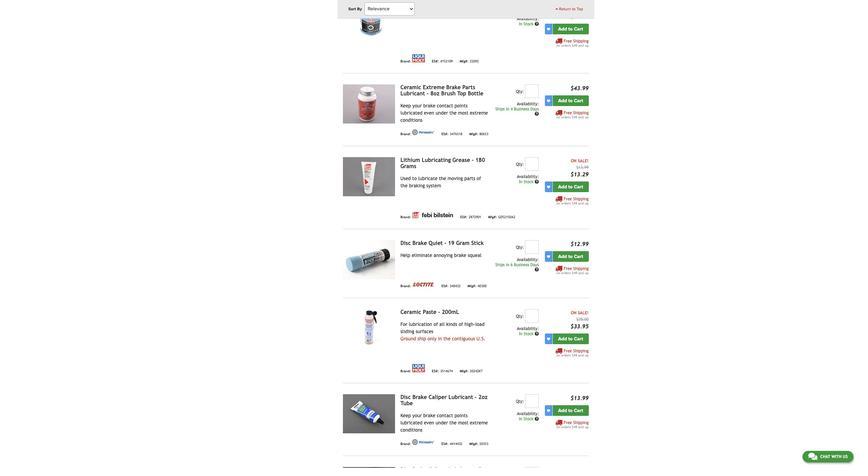 Task type: vqa. For each thing, say whether or not it's contained in the screenshot.


Task type: locate. For each thing, give the bounding box(es) containing it.
the down used
[[401, 183, 408, 189]]

2 vertical spatial sale!
[[578, 311, 589, 315]]

- inside disc brake caliper lubricant - 2oz tube
[[475, 394, 477, 401]]

sale! inside on sale! $34.99 $33.94
[[578, 1, 589, 6]]

most
[[458, 110, 469, 116], [458, 420, 469, 426]]

1 extreme from the top
[[470, 110, 488, 116]]

grams
[[401, 163, 417, 170]]

keep your brake contact points lubricated even under the most extreme conditions down brush
[[401, 103, 488, 123]]

cart down $33.95
[[574, 336, 584, 342]]

0 vertical spatial conditions
[[401, 117, 423, 123]]

u.s.
[[477, 336, 486, 342]]

2 your from the top
[[413, 413, 422, 418]]

3 add to cart from the top
[[559, 184, 584, 190]]

mfg#:
[[460, 59, 469, 63], [470, 132, 478, 136], [489, 215, 497, 219], [468, 284, 477, 288], [460, 369, 469, 373], [470, 442, 478, 446]]

ships left 4
[[496, 107, 505, 112]]

es#: for quiet
[[442, 284, 449, 288]]

lubricate
[[419, 176, 438, 181]]

under for brake
[[436, 110, 448, 116]]

points for parts
[[455, 103, 468, 109]]

disc left caliper
[[401, 394, 411, 401]]

add to cart button down $43.99
[[553, 95, 589, 106]]

sale! inside the on sale! $13.99 $13.29
[[578, 159, 589, 163]]

lubricant left 8oz
[[401, 90, 425, 97]]

1 free from the top
[[564, 39, 572, 44]]

6 brand: from the top
[[401, 442, 411, 446]]

4 in from the top
[[519, 417, 523, 422]]

2 vertical spatial in
[[438, 336, 442, 342]]

0 vertical spatial under
[[436, 110, 448, 116]]

brand: for disc brake caliper lubricant - 2oz tube
[[401, 442, 411, 446]]

days for $43.99
[[531, 107, 539, 112]]

es#3514674 - 20242kt - ceramic paste - 200ml - for lubrication of all kinds of high-load sliding surfaces - liqui-moly - audi bmw mercedes benz mini porsche image
[[343, 309, 395, 348]]

1 vertical spatial lubricated
[[401, 420, 423, 426]]

in for ceramic paste - 200ml
[[519, 332, 523, 336]]

0 vertical spatial in
[[506, 107, 510, 112]]

in
[[519, 22, 523, 26], [519, 180, 523, 184], [519, 332, 523, 336], [519, 417, 523, 422]]

- inside 'ceramic extreme brake parts lubricant - 8oz brush top bottle'
[[427, 90, 429, 97]]

1 horizontal spatial top
[[577, 7, 584, 11]]

0 vertical spatial contact
[[437, 103, 454, 109]]

- left 180
[[472, 157, 474, 163]]

mfg#: 22092
[[460, 59, 479, 63]]

es#: left 3514674 at the bottom
[[432, 369, 439, 373]]

4414432
[[450, 442, 463, 446]]

all
[[440, 322, 445, 327]]

add to cart for 3rd the add to cart button
[[559, 184, 584, 190]]

top right brush
[[458, 90, 467, 97]]

es#: 3476518
[[442, 132, 463, 136]]

disc brake quiet - 19 gram stick
[[401, 240, 484, 247]]

annoying right eliminate
[[423, 12, 442, 17]]

- left 8oz
[[427, 90, 429, 97]]

2 stock from the top
[[524, 180, 534, 184]]

brand: for ceramic paste - 200ml
[[401, 369, 411, 373]]

lubricant inside 'ceramic extreme brake parts lubricant - 8oz brush top bottle'
[[401, 90, 425, 97]]

question circle image for on sale!
[[535, 332, 539, 336]]

2 in stock from the top
[[519, 180, 535, 184]]

add to cart button right add to wish list image
[[553, 405, 589, 416]]

on up $13.29
[[571, 159, 577, 163]]

ceramic left extreme
[[401, 84, 422, 91]]

add to cart button down $33.95
[[553, 334, 589, 344]]

keep your brake contact points lubricated even under the most extreme conditions up es#: 4414432
[[401, 413, 488, 433]]

to right return
[[572, 7, 576, 11]]

of right parts
[[477, 176, 481, 181]]

es#: 2872901
[[461, 215, 482, 219]]

2 sale! from the top
[[578, 159, 589, 163]]

disc up help
[[401, 240, 411, 247]]

add to cart down $12.99
[[559, 254, 584, 260]]

in stock for lithium lubricating grease - 180 grams
[[519, 180, 535, 184]]

1 vertical spatial top
[[458, 90, 467, 97]]

to down $43.99
[[569, 98, 573, 104]]

2 ceramic from the top
[[401, 309, 422, 315]]

in left 6
[[506, 263, 510, 267]]

to down $13.29
[[569, 184, 573, 190]]

0 vertical spatial sale!
[[578, 1, 589, 6]]

6 add to cart button from the top
[[553, 405, 589, 416]]

mfg#: left g052150a2
[[489, 215, 497, 219]]

question circle image for $43.99
[[535, 112, 539, 116]]

3514674
[[441, 369, 453, 373]]

the
[[450, 110, 457, 116], [439, 176, 447, 181], [401, 183, 408, 189], [444, 336, 451, 342], [450, 420, 457, 426]]

ships in 6 business days
[[496, 263, 539, 267]]

availability: for disc brake caliper lubricant - 2oz tube
[[517, 412, 539, 416]]

1 vertical spatial under
[[436, 420, 448, 426]]

ships left 6
[[496, 263, 505, 267]]

mfg#: 20353
[[470, 442, 489, 446]]

lubrication
[[409, 322, 433, 327]]

add
[[559, 26, 568, 32], [559, 98, 568, 104], [559, 184, 568, 190], [559, 254, 568, 260], [559, 336, 568, 342], [559, 408, 568, 414]]

2 shipping from the top
[[574, 111, 589, 115]]

lubricated for ceramic extreme brake parts lubricant - 8oz brush top bottle
[[401, 110, 423, 116]]

even down caliper
[[424, 420, 435, 426]]

6 cart from the top
[[574, 408, 584, 414]]

1 disc from the top
[[401, 240, 411, 247]]

to down $12.99
[[569, 254, 573, 260]]

3 in from the top
[[519, 332, 523, 336]]

1 points from the top
[[455, 103, 468, 109]]

2 keep your brake contact points lubricated even under the most extreme conditions from the top
[[401, 413, 488, 433]]

1 vertical spatial permatex - corporate logo image
[[413, 439, 435, 445]]

ceramic paste - 200ml
[[401, 309, 460, 315]]

eliminate
[[412, 253, 433, 258]]

question circle image
[[535, 180, 539, 184], [535, 268, 539, 272]]

1 on from the top
[[557, 44, 561, 47]]

brand: for disc brake quiet - 19 gram stick
[[401, 284, 411, 288]]

days right 6
[[531, 263, 539, 267]]

permatex - corporate logo image left the es#: 3476518
[[413, 129, 435, 135]]

system
[[427, 183, 442, 189]]

2 liqui-moly - corporate logo image from the top
[[413, 364, 425, 372]]

- left 19
[[445, 240, 447, 247]]

under for caliper
[[436, 420, 448, 426]]

mfg#: left 20353
[[470, 442, 478, 446]]

eliminate
[[401, 12, 421, 17]]

lubricant inside disc brake caliper lubricant - 2oz tube
[[449, 394, 473, 401]]

add to cart down $43.99
[[559, 98, 584, 104]]

to down $33.95
[[569, 336, 573, 342]]

1 ships from the top
[[496, 107, 505, 112]]

1 vertical spatial disc
[[401, 394, 411, 401]]

0 vertical spatial keep
[[401, 103, 411, 109]]

0 vertical spatial days
[[531, 107, 539, 112]]

0 vertical spatial extreme
[[470, 110, 488, 116]]

points down brush
[[455, 103, 468, 109]]

add to cart
[[559, 26, 584, 32], [559, 98, 584, 104], [559, 184, 584, 190], [559, 254, 584, 260], [559, 336, 584, 342], [559, 408, 584, 414]]

braking
[[409, 183, 425, 189]]

brake left caliper
[[413, 394, 427, 401]]

2 vertical spatial brake
[[413, 394, 427, 401]]

brake for caliper
[[413, 394, 427, 401]]

1 brand: from the top
[[401, 59, 411, 63]]

3 qty: from the top
[[516, 245, 524, 250]]

5 add to cart from the top
[[559, 336, 584, 342]]

under
[[436, 110, 448, 116], [436, 420, 448, 426]]

to for 1st the add to cart button from the top of the page
[[569, 26, 573, 32]]

sale! up $13.29
[[578, 159, 589, 163]]

1 vertical spatial on
[[571, 159, 577, 163]]

2 question circle image from the top
[[535, 268, 539, 272]]

8oz
[[431, 90, 440, 97]]

3 availability: from the top
[[517, 174, 539, 179]]

ships for disc brake quiet - 19 gram stick
[[496, 263, 505, 267]]

to down $33.94
[[569, 26, 573, 32]]

0 vertical spatial your
[[413, 103, 422, 109]]

mfg#: left 80653
[[470, 132, 478, 136]]

on inside the on sale! $35.00 $33.95
[[571, 311, 577, 315]]

1 vertical spatial lubricant
[[449, 394, 473, 401]]

to inside the used to lubricate the moving parts of the braking system
[[413, 176, 417, 181]]

most up 3476518
[[458, 110, 469, 116]]

1 question circle image from the top
[[535, 22, 539, 26]]

extreme up mfg#: 20353
[[470, 420, 488, 426]]

on
[[571, 1, 577, 6], [571, 159, 577, 163], [571, 311, 577, 315]]

question circle image
[[535, 22, 539, 26], [535, 112, 539, 116], [535, 332, 539, 336], [535, 417, 539, 421]]

top inside 'ceramic extreme brake parts lubricant - 8oz brush top bottle'
[[458, 90, 467, 97]]

es#: for -
[[432, 369, 439, 373]]

on sale! $34.99 $33.94
[[571, 1, 589, 20]]

1 vertical spatial extreme
[[470, 420, 488, 426]]

qty: for disc brake caliper lubricant - 2oz tube
[[516, 399, 524, 404]]

disc brake quiet - 19 gram stick link
[[401, 240, 484, 247]]

liqui-moly - corporate logo image left es#: 4152109
[[413, 54, 425, 63]]

2 add to cart button from the top
[[553, 95, 589, 106]]

of left all
[[434, 322, 438, 327]]

your down tube
[[413, 413, 422, 418]]

1 vertical spatial keep
[[401, 413, 411, 418]]

1 vertical spatial ceramic
[[401, 309, 422, 315]]

on inside the on sale! $13.99 $13.29
[[571, 159, 577, 163]]

5 add to wish list image from the top
[[547, 337, 551, 341]]

cart for 1st the add to cart button from the bottom
[[574, 408, 584, 414]]

1 sale! from the top
[[578, 1, 589, 6]]

2 up from the top
[[585, 115, 589, 119]]

1 vertical spatial business
[[514, 263, 530, 267]]

1 lubricated from the top
[[401, 110, 423, 116]]

top
[[577, 7, 584, 11], [458, 90, 467, 97]]

brake for $13.99
[[424, 413, 436, 418]]

in stock
[[519, 22, 535, 26], [519, 180, 535, 184], [519, 332, 535, 336], [519, 417, 535, 422]]

es#: left the 4152109
[[432, 59, 439, 63]]

es#: left 3476518
[[442, 132, 449, 136]]

1 days from the top
[[531, 107, 539, 112]]

the right only
[[444, 336, 451, 342]]

brake for quiet
[[413, 240, 427, 247]]

business right 4
[[514, 107, 530, 112]]

disc for disc brake caliper lubricant - 2oz tube
[[401, 394, 411, 401]]

1 vertical spatial conditions
[[401, 427, 423, 433]]

disc inside disc brake caliper lubricant - 2oz tube
[[401, 394, 411, 401]]

es#:
[[432, 59, 439, 63], [442, 132, 449, 136], [461, 215, 468, 219], [442, 284, 449, 288], [432, 369, 439, 373], [442, 442, 449, 446]]

ceramic
[[401, 84, 422, 91], [401, 309, 422, 315]]

3 add to cart button from the top
[[553, 182, 589, 192]]

0 vertical spatial even
[[424, 110, 435, 116]]

lubricant left 2oz
[[449, 394, 473, 401]]

1 vertical spatial keep your brake contact points lubricated even under the most extreme conditions
[[401, 413, 488, 433]]

of inside the used to lubricate the moving parts of the braking system
[[477, 176, 481, 181]]

1 vertical spatial sale!
[[578, 159, 589, 163]]

1 vertical spatial ships
[[496, 263, 505, 267]]

liqui-moly - corporate logo image
[[413, 54, 425, 63], [413, 364, 425, 372]]

2 on from the top
[[571, 159, 577, 163]]

brake down gram
[[455, 253, 467, 258]]

ceramic for ceramic paste - 200ml
[[401, 309, 422, 315]]

0 vertical spatial ships
[[496, 107, 505, 112]]

2 ships from the top
[[496, 263, 505, 267]]

brake down caliper
[[424, 413, 436, 418]]

in for lithium lubricating grease - 180 grams
[[519, 180, 523, 184]]

3 shipping from the top
[[574, 197, 589, 202]]

0 vertical spatial lubricated
[[401, 110, 423, 116]]

6 on from the top
[[557, 425, 561, 429]]

availability: for ceramic extreme brake parts lubricant - 8oz brush top bottle
[[517, 102, 539, 106]]

- right paste
[[438, 309, 440, 315]]

ships in 4 business days
[[496, 107, 539, 112]]

stock
[[524, 22, 534, 26], [524, 180, 534, 184], [524, 332, 534, 336], [524, 417, 534, 422]]

return to top link
[[556, 6, 584, 12]]

$43.99
[[571, 85, 589, 92]]

2 days from the top
[[531, 263, 539, 267]]

sale! up $35.00 at the right of page
[[578, 311, 589, 315]]

4 orders from the top
[[562, 271, 571, 275]]

0 vertical spatial permatex - corporate logo image
[[413, 129, 435, 135]]

cart down $43.99
[[574, 98, 584, 104]]

240432
[[450, 284, 461, 288]]

6 and from the top
[[579, 425, 584, 429]]

only
[[428, 336, 437, 342]]

3 stock from the top
[[524, 332, 534, 336]]

permatex - corporate logo image
[[413, 129, 435, 135], [413, 439, 435, 445]]

mfg#: g052150a2
[[489, 215, 516, 219]]

2 vertical spatial on
[[571, 311, 577, 315]]

contact down brush
[[437, 103, 454, 109]]

cart for second the add to cart button from the bottom of the page
[[574, 336, 584, 342]]

even for tube
[[424, 420, 435, 426]]

keep your brake contact points lubricated even under the most extreme conditions for brake
[[401, 103, 488, 123]]

es#: 4152109
[[432, 59, 453, 63]]

brush
[[442, 90, 456, 97]]

in left 4
[[506, 107, 510, 112]]

es#2162828 - 24110 - disc brake caliper lubricant - 8oz brush top bottle - keep your brake contact points lubricated even under the most extreme conditions - permatex - audi bmw mercedes benz mini porsche image
[[343, 467, 395, 468]]

2 availability: from the top
[[517, 102, 539, 106]]

add to cart down $33.95
[[559, 336, 584, 342]]

1 vertical spatial days
[[531, 263, 539, 267]]

0 vertical spatial lubricant
[[401, 90, 425, 97]]

es#: left 240432
[[442, 284, 449, 288]]

2 lubricated from the top
[[401, 420, 423, 426]]

brake up eliminate
[[413, 240, 427, 247]]

2 business from the top
[[514, 263, 530, 267]]

0 vertical spatial ceramic
[[401, 84, 422, 91]]

0 vertical spatial keep your brake contact points lubricated even under the most extreme conditions
[[401, 103, 488, 123]]

most up '4414432'
[[458, 420, 469, 426]]

business for disc brake quiet - 19 gram stick
[[514, 263, 530, 267]]

comments image
[[809, 452, 818, 461]]

$33.94
[[571, 13, 589, 20]]

load
[[476, 322, 485, 327]]

$13.99
[[577, 165, 589, 170], [571, 395, 589, 402]]

6 availability: from the top
[[517, 412, 539, 416]]

0 vertical spatial $13.99
[[577, 165, 589, 170]]

0 vertical spatial points
[[455, 103, 468, 109]]

top up $33.94
[[577, 7, 584, 11]]

business right 6
[[514, 263, 530, 267]]

ceramic up for
[[401, 309, 422, 315]]

cart right add to wish list image
[[574, 408, 584, 414]]

add to wish list image
[[547, 27, 551, 31], [547, 99, 551, 103], [547, 185, 551, 189], [547, 255, 551, 258], [547, 337, 551, 341]]

lubricant
[[401, 90, 425, 97], [449, 394, 473, 401]]

under down disc brake caliper lubricant - 2oz tube link
[[436, 420, 448, 426]]

0 vertical spatial question circle image
[[535, 180, 539, 184]]

3 free from the top
[[564, 197, 572, 202]]

extreme down bottle
[[470, 110, 488, 116]]

-
[[427, 90, 429, 97], [472, 157, 474, 163], [445, 240, 447, 247], [438, 309, 440, 315], [475, 394, 477, 401]]

quiet
[[429, 240, 443, 247]]

1 vertical spatial brake
[[413, 240, 427, 247]]

0 vertical spatial disc
[[401, 240, 411, 247]]

to right add to wish list image
[[569, 408, 573, 414]]

es#: left 2872901
[[461, 215, 468, 219]]

add to cart button
[[553, 24, 589, 34], [553, 95, 589, 106], [553, 182, 589, 192], [553, 251, 589, 262], [553, 334, 589, 344], [553, 405, 589, 416]]

liqui-moly - corporate logo image left es#: 3514674
[[413, 364, 425, 372]]

brake down 8oz
[[424, 103, 436, 109]]

points
[[455, 103, 468, 109], [455, 413, 468, 418]]

6 free from the top
[[564, 421, 572, 425]]

1 vertical spatial question circle image
[[535, 268, 539, 272]]

to up braking
[[413, 176, 417, 181]]

3 on from the top
[[571, 311, 577, 315]]

add to cart down $33.94
[[559, 26, 584, 32]]

es#4152109 - 22092 - brake anti-squeal paste - 250g - eliminate annoying brake squeaks! - liqui-moly - audi bmw volkswagen mercedes benz mini porsche image
[[343, 0, 395, 39]]

0 vertical spatial business
[[514, 107, 530, 112]]

in right only
[[438, 336, 442, 342]]

even
[[424, 110, 435, 116], [424, 420, 435, 426]]

qty: for lithium lubricating grease - 180 grams
[[516, 162, 524, 167]]

in for disc brake quiet - 19 gram stick
[[506, 263, 510, 267]]

0 horizontal spatial top
[[458, 90, 467, 97]]

cart for 3rd the add to cart button
[[574, 184, 584, 190]]

2 contact from the top
[[437, 413, 454, 418]]

brake inside disc brake caliper lubricant - 2oz tube
[[413, 394, 427, 401]]

1 liqui-moly - corporate logo image from the top
[[413, 54, 425, 63]]

0 vertical spatial on
[[571, 1, 577, 6]]

add to wish list image for $13.29
[[547, 185, 551, 189]]

on up $35.00 at the right of page
[[571, 311, 577, 315]]

1 horizontal spatial lubricant
[[449, 394, 473, 401]]

0 horizontal spatial lubricant
[[401, 90, 425, 97]]

add to cart button down $13.29
[[553, 182, 589, 192]]

on up return to top
[[571, 1, 577, 6]]

1 on from the top
[[571, 1, 577, 6]]

qty: for ceramic paste - 200ml
[[516, 314, 524, 319]]

2 most from the top
[[458, 420, 469, 426]]

es#240432 - 40300 - disc brake quiet - 19 gram stick - help eliminate annoying brake squeal - loctite - audi bmw mercedes benz mini porsche image
[[343, 240, 395, 279]]

in stock for ceramic paste - 200ml
[[519, 332, 535, 336]]

5 brand: from the top
[[401, 369, 411, 373]]

4 add to wish list image from the top
[[547, 255, 551, 258]]

add to cart button down $12.99
[[553, 251, 589, 262]]

paste
[[423, 309, 437, 315]]

points down disc brake caliper lubricant - 2oz tube
[[455, 413, 468, 418]]

keep
[[401, 103, 411, 109], [401, 413, 411, 418]]

contact down disc brake caliper lubricant - 2oz tube link
[[437, 413, 454, 418]]

sale! up $34.99
[[578, 1, 589, 6]]

used to lubricate the moving parts of the braking system
[[401, 176, 481, 189]]

0 vertical spatial liqui-moly - corporate logo image
[[413, 54, 425, 63]]

add to cart down $13.29
[[559, 184, 584, 190]]

your down "ceramic extreme brake parts lubricant - 8oz brush top bottle" link
[[413, 103, 422, 109]]

mfg#: left 40300
[[468, 284, 477, 288]]

cart down $33.94
[[574, 26, 584, 32]]

1 conditions from the top
[[401, 117, 423, 123]]

even down 8oz
[[424, 110, 435, 116]]

1 add to cart button from the top
[[553, 24, 589, 34]]

3 add to wish list image from the top
[[547, 185, 551, 189]]

1 vertical spatial your
[[413, 413, 422, 418]]

1 add from the top
[[559, 26, 568, 32]]

1 vertical spatial contact
[[437, 413, 454, 418]]

add to cart for 4th the add to cart button from the top
[[559, 254, 584, 260]]

3 brand: from the top
[[401, 215, 411, 219]]

1 vertical spatial most
[[458, 420, 469, 426]]

conditions
[[401, 117, 423, 123], [401, 427, 423, 433]]

brand: for ceramic extreme brake parts lubricant - 8oz brush top bottle
[[401, 132, 411, 136]]

0 vertical spatial brake
[[447, 84, 461, 91]]

2 keep from the top
[[401, 413, 411, 418]]

under down brush
[[436, 110, 448, 116]]

to
[[572, 7, 576, 11], [569, 26, 573, 32], [569, 98, 573, 104], [413, 176, 417, 181], [569, 184, 573, 190], [569, 254, 573, 260], [569, 336, 573, 342], [569, 408, 573, 414]]

1 contact from the top
[[437, 103, 454, 109]]

brake left squeaks!
[[443, 12, 455, 17]]

ships for ceramic extreme brake parts lubricant - 8oz brush top bottle
[[496, 107, 505, 112]]

1 vertical spatial points
[[455, 413, 468, 418]]

4 availability: from the top
[[517, 257, 539, 262]]

of left high-
[[459, 322, 463, 327]]

es#2872901 - g052150a2 - lithium lubricating grease - 180 grams - used to lubricate the moving parts of the braking system - febi - audi volkswagen image
[[343, 157, 395, 196]]

1 vertical spatial liqui-moly - corporate logo image
[[413, 364, 425, 372]]

free shipping on orders $49 and up
[[557, 39, 589, 47], [557, 111, 589, 119], [557, 197, 589, 205], [557, 266, 589, 275], [557, 349, 589, 357], [557, 421, 589, 429]]

stock for disc brake caliper lubricant - 2oz tube
[[524, 417, 534, 422]]

1 vertical spatial in
[[506, 263, 510, 267]]

1 keep your brake contact points lubricated even under the most extreme conditions from the top
[[401, 103, 488, 123]]

1 permatex - corporate logo image from the top
[[413, 129, 435, 135]]

add to cart button down $33.94
[[553, 24, 589, 34]]

gram
[[457, 240, 470, 247]]

conditions for ceramic extreme brake parts lubricant - 8oz brush top bottle
[[401, 117, 423, 123]]

200ml
[[442, 309, 460, 315]]

extreme for ceramic extreme brake parts lubricant - 8oz brush top bottle
[[470, 110, 488, 116]]

None number field
[[526, 0, 539, 13], [526, 85, 539, 98], [526, 157, 539, 171], [526, 240, 539, 254], [526, 309, 539, 323], [526, 394, 539, 408], [526, 467, 539, 468], [526, 0, 539, 13], [526, 85, 539, 98], [526, 157, 539, 171], [526, 240, 539, 254], [526, 309, 539, 323], [526, 394, 539, 408], [526, 467, 539, 468]]

cart down $12.99
[[574, 254, 584, 260]]

cart for fifth the add to cart button from the bottom of the page
[[574, 98, 584, 104]]

mfg#: left the 20242kt
[[460, 369, 469, 373]]

ceramic extreme brake parts lubricant - 8oz brush top bottle
[[401, 84, 484, 97]]

4 stock from the top
[[524, 417, 534, 422]]

brake left "parts"
[[447, 84, 461, 91]]

- left 2oz
[[475, 394, 477, 401]]

tube
[[401, 400, 413, 407]]

the down brush
[[450, 110, 457, 116]]

1 vertical spatial even
[[424, 420, 435, 426]]

stick
[[472, 240, 484, 247]]

1 most from the top
[[458, 110, 469, 116]]

sale! inside the on sale! $35.00 $33.95
[[578, 311, 589, 315]]

grease
[[453, 157, 470, 163]]

1 up from the top
[[585, 44, 589, 47]]

ceramic inside 'ceramic extreme brake parts lubricant - 8oz brush top bottle'
[[401, 84, 422, 91]]

es#: left '4414432'
[[442, 442, 449, 446]]

0 vertical spatial most
[[458, 110, 469, 116]]

mfg#: left the 22092
[[460, 59, 469, 63]]

2 extreme from the top
[[470, 420, 488, 426]]

6 add to cart from the top
[[559, 408, 584, 414]]

2 cart from the top
[[574, 98, 584, 104]]

1 horizontal spatial of
[[459, 322, 463, 327]]

2 in from the top
[[519, 180, 523, 184]]

5 free from the top
[[564, 349, 572, 354]]

es#: for brake
[[442, 132, 449, 136]]

on inside on sale! $34.99 $33.94
[[571, 1, 577, 6]]

permatex - corporate logo image left es#: 4414432
[[413, 439, 435, 445]]

1 business from the top
[[514, 107, 530, 112]]

days right 4
[[531, 107, 539, 112]]

sort by
[[349, 7, 362, 11]]

contact
[[437, 103, 454, 109], [437, 413, 454, 418]]

lubricated
[[401, 110, 423, 116], [401, 420, 423, 426]]

5 add to cart button from the top
[[553, 334, 589, 344]]

extreme for disc brake caliper lubricant - 2oz tube
[[470, 420, 488, 426]]

2 disc from the top
[[401, 394, 411, 401]]

brake inside 'ceramic extreme brake parts lubricant - 8oz brush top bottle'
[[447, 84, 461, 91]]

2 horizontal spatial of
[[477, 176, 481, 181]]

add to cart right add to wish list image
[[559, 408, 584, 414]]



Task type: describe. For each thing, give the bounding box(es) containing it.
es#4414432 - 20353 - disc brake caliper lubricant - 2oz tube - keep your brake contact points lubricated even under the most extreme conditions - permatex - audi bmw mercedes benz mini porsche image
[[343, 394, 395, 434]]

0 vertical spatial annoying
[[423, 12, 442, 17]]

1 orders from the top
[[562, 44, 571, 47]]

$12.99
[[571, 241, 589, 248]]

$34.99
[[577, 7, 589, 12]]

on for $13.29
[[571, 159, 577, 163]]

6 shipping from the top
[[574, 421, 589, 425]]

add to wish list image for $33.95
[[547, 337, 551, 341]]

6 orders from the top
[[562, 425, 571, 429]]

availability: for ceramic paste - 200ml
[[517, 326, 539, 331]]

add to cart for second the add to cart button from the bottom of the page
[[559, 336, 584, 342]]

used
[[401, 176, 411, 181]]

3 free shipping on orders $49 and up from the top
[[557, 197, 589, 205]]

chat with us link
[[803, 451, 854, 463]]

the up es#: 4414432
[[450, 420, 457, 426]]

points for lubricant
[[455, 413, 468, 418]]

keep for disc brake caliper lubricant - 2oz tube
[[401, 413, 411, 418]]

brand: for lithium lubricating grease - 180 grams
[[401, 215, 411, 219]]

liqui-moly - corporate logo image for $33.95
[[413, 364, 425, 372]]

3 on from the top
[[557, 202, 561, 205]]

ship
[[418, 336, 426, 342]]

3 add from the top
[[559, 184, 568, 190]]

$35.00
[[577, 317, 589, 322]]

return to top
[[559, 7, 584, 11]]

your for tube
[[413, 413, 422, 418]]

4 add from the top
[[559, 254, 568, 260]]

$33.95
[[571, 323, 589, 330]]

mfg#: for ceramic extreme brake parts lubricant - 8oz brush top bottle
[[470, 132, 478, 136]]

contact for caliper
[[437, 413, 454, 418]]

180
[[476, 157, 485, 163]]

es#: 240432
[[442, 284, 461, 288]]

4
[[511, 107, 513, 112]]

20353
[[480, 442, 489, 446]]

permatex - corporate logo image for tube
[[413, 439, 435, 445]]

6 add from the top
[[559, 408, 568, 414]]

for
[[401, 322, 408, 327]]

caliper
[[429, 394, 447, 401]]

0 vertical spatial top
[[577, 7, 584, 11]]

in stock for disc brake caliper lubricant - 2oz tube
[[519, 417, 535, 422]]

cart for 1st the add to cart button from the top of the page
[[574, 26, 584, 32]]

4 free shipping on orders $49 and up from the top
[[557, 266, 589, 275]]

4152109
[[441, 59, 453, 63]]

mfg#: for lithium lubricating grease - 180 grams
[[489, 215, 497, 219]]

moving
[[448, 176, 463, 181]]

2 and from the top
[[579, 115, 584, 119]]

availability: for disc brake quiet - 19 gram stick
[[517, 257, 539, 262]]

3 up from the top
[[585, 202, 589, 205]]

question circle image for on sale!
[[535, 180, 539, 184]]

with
[[832, 454, 842, 459]]

20242kt
[[470, 369, 483, 373]]

1 shipping from the top
[[574, 39, 589, 44]]

extreme
[[423, 84, 445, 91]]

lithium lubricating grease - 180 grams link
[[401, 157, 485, 170]]

disc brake caliper lubricant - 2oz tube
[[401, 394, 488, 407]]

sliding
[[401, 329, 415, 334]]

es#: 4414432
[[442, 442, 463, 446]]

the up the system
[[439, 176, 447, 181]]

0 horizontal spatial of
[[434, 322, 438, 327]]

2oz
[[479, 394, 488, 401]]

1 vertical spatial $13.99
[[571, 395, 589, 402]]

lubricating
[[422, 157, 451, 163]]

loctite - corporate logo image
[[413, 282, 435, 287]]

es#: for caliper
[[442, 442, 449, 446]]

ground
[[401, 336, 416, 342]]

2 on from the top
[[557, 115, 561, 119]]

3 orders from the top
[[562, 202, 571, 205]]

1 in stock from the top
[[519, 22, 535, 26]]

2 orders from the top
[[562, 115, 571, 119]]

most for parts
[[458, 110, 469, 116]]

lithium
[[401, 157, 421, 163]]

permatex - corporate logo image for 8oz
[[413, 129, 435, 135]]

2 free from the top
[[564, 111, 572, 115]]

sort
[[349, 7, 356, 11]]

your for 8oz
[[413, 103, 422, 109]]

in for disc brake caliper lubricant - 2oz tube
[[519, 417, 523, 422]]

- inside lithium lubricating grease - 180 grams
[[472, 157, 474, 163]]

mfg#: 80653
[[470, 132, 489, 136]]

es#: 3514674
[[432, 369, 453, 373]]

3 and from the top
[[579, 202, 584, 205]]

disc brake caliper lubricant - 2oz tube link
[[401, 394, 488, 407]]

3476518
[[450, 132, 463, 136]]

5 orders from the top
[[562, 354, 571, 357]]

contiguous
[[452, 336, 475, 342]]

days for $12.99
[[531, 263, 539, 267]]

4 add to cart button from the top
[[553, 251, 589, 262]]

4 shipping from the top
[[574, 266, 589, 271]]

ceramic extreme brake parts lubricant - 8oz brush top bottle link
[[401, 84, 484, 97]]

stock for lithium lubricating grease - 180 grams
[[524, 180, 534, 184]]

6
[[511, 263, 513, 267]]

1 in from the top
[[519, 22, 523, 26]]

us
[[844, 454, 848, 459]]

sale! for $13.29
[[578, 159, 589, 163]]

2 add to wish list image from the top
[[547, 99, 551, 103]]

ceramic for ceramic extreme brake parts lubricant - 8oz brush top bottle
[[401, 84, 422, 91]]

availability: for lithium lubricating grease - 180 grams
[[517, 174, 539, 179]]

mfg#: for disc brake caliper lubricant - 2oz tube
[[470, 442, 478, 446]]

$13.29
[[571, 171, 589, 178]]

on for $33.95
[[571, 311, 577, 315]]

5 $49 from the top
[[572, 354, 578, 357]]

cart for 4th the add to cart button from the top
[[574, 254, 584, 260]]

qty: for disc brake quiet - 19 gram stick
[[516, 245, 524, 250]]

liqui-moly - corporate logo image for $33.94
[[413, 54, 425, 63]]

mfg#: for disc brake quiet - 19 gram stick
[[468, 284, 477, 288]]

surfaces
[[416, 329, 434, 334]]

1 availability: from the top
[[517, 17, 539, 21]]

add to wish list image
[[547, 409, 551, 412]]

5 shipping from the top
[[574, 349, 589, 354]]

2872901
[[469, 215, 482, 219]]

2 free shipping on orders $49 and up from the top
[[557, 111, 589, 119]]

on sale! $13.99 $13.29
[[571, 159, 589, 178]]

lubricated for disc brake caliper lubricant - 2oz tube
[[401, 420, 423, 426]]

1 stock from the top
[[524, 22, 534, 26]]

squeaks!
[[457, 12, 475, 17]]

most for lubricant
[[458, 420, 469, 426]]

question circle image for $12.99
[[535, 268, 539, 272]]

$13.99 inside the on sale! $13.99 $13.29
[[577, 165, 589, 170]]

to for 1st the add to cart button from the bottom
[[569, 408, 573, 414]]

lithium lubricating grease - 180 grams
[[401, 157, 485, 170]]

by
[[357, 7, 362, 11]]

in for ceramic extreme brake parts lubricant - 8oz brush top bottle
[[506, 107, 510, 112]]

add to cart for 1st the add to cart button from the top of the page
[[559, 26, 584, 32]]

on for $33.94
[[571, 1, 577, 6]]

even for 8oz
[[424, 110, 435, 116]]

in inside 'for lubrication of all kinds of high-load sliding surfaces ground ship only in the contiguous u.s.'
[[438, 336, 442, 342]]

4 on from the top
[[557, 271, 561, 275]]

mfg#: for ceramic paste - 200ml
[[460, 369, 469, 373]]

5 and from the top
[[579, 354, 584, 357]]

es#3476518 - 80653 - ceramic extreme brake parts lubricant - 8oz brush top bottle - keep your brake contact points lubricated even under the most extreme conditions - permatex - audi bmw mercedes benz mini porsche image
[[343, 85, 395, 124]]

keep your brake contact points lubricated even under the most extreme conditions for caliper
[[401, 413, 488, 433]]

bottle
[[468, 90, 484, 97]]

6 up from the top
[[585, 425, 589, 429]]

2 $49 from the top
[[572, 115, 578, 119]]

business for ceramic extreme brake parts lubricant - 8oz brush top bottle
[[514, 107, 530, 112]]

keep for ceramic extreme brake parts lubricant - 8oz brush top bottle
[[401, 103, 411, 109]]

return
[[560, 7, 571, 11]]

22092
[[470, 59, 479, 63]]

4 free from the top
[[564, 266, 572, 271]]

to for second the add to cart button from the bottom of the page
[[569, 336, 573, 342]]

mfg#: 40300
[[468, 284, 487, 288]]

question circle image for $13.99
[[535, 417, 539, 421]]

2 add from the top
[[559, 98, 568, 104]]

g052150a2
[[499, 215, 516, 219]]

5 free shipping on orders $49 and up from the top
[[557, 349, 589, 357]]

4 up from the top
[[585, 271, 589, 275]]

brake for on sale!
[[443, 12, 455, 17]]

high-
[[465, 322, 476, 327]]

stock for ceramic paste - 200ml
[[524, 332, 534, 336]]

40300
[[478, 284, 487, 288]]

disc for disc brake quiet - 19 gram stick
[[401, 240, 411, 247]]

3 $49 from the top
[[572, 202, 578, 205]]

add to cart for 1st the add to cart button from the bottom
[[559, 408, 584, 414]]

help eliminate annoying brake squeal
[[401, 253, 482, 258]]

add to wish list image for $33.94
[[547, 27, 551, 31]]

80653
[[480, 132, 489, 136]]

qty: for ceramic extreme brake parts lubricant - 8oz brush top bottle
[[516, 89, 524, 94]]

the inside 'for lubrication of all kinds of high-load sliding surfaces ground ship only in the contiguous u.s.'
[[444, 336, 451, 342]]

caret up image
[[556, 7, 559, 11]]

1 $49 from the top
[[572, 44, 578, 47]]

1 vertical spatial annoying
[[434, 253, 453, 258]]

ceramic paste - 200ml link
[[401, 309, 460, 315]]

1 and from the top
[[579, 44, 584, 47]]

to for 4th the add to cart button from the top
[[569, 254, 573, 260]]

contact for brake
[[437, 103, 454, 109]]

5 on from the top
[[557, 354, 561, 357]]

squeal
[[468, 253, 482, 258]]

es#: for grease
[[461, 215, 468, 219]]

19
[[448, 240, 455, 247]]

sale! for $33.95
[[578, 311, 589, 315]]

on sale! $35.00 $33.95
[[571, 311, 589, 330]]

4 $49 from the top
[[572, 271, 578, 275]]

to for 3rd the add to cart button
[[569, 184, 573, 190]]

6 free shipping on orders $49 and up from the top
[[557, 421, 589, 429]]

sale! for $33.94
[[578, 1, 589, 6]]

mfg#: 20242kt
[[460, 369, 483, 373]]

1 free shipping on orders $49 and up from the top
[[557, 39, 589, 47]]

add to cart for fifth the add to cart button from the bottom of the page
[[559, 98, 584, 104]]

conditions for disc brake caliper lubricant - 2oz tube
[[401, 427, 423, 433]]

febi - corporate logo image
[[413, 212, 454, 218]]

to for fifth the add to cart button from the bottom of the page
[[569, 98, 573, 104]]

kinds
[[447, 322, 458, 327]]

6 $49 from the top
[[572, 425, 578, 429]]

eliminate annoying brake squeaks!
[[401, 12, 475, 17]]

parts
[[465, 176, 476, 181]]

5 up from the top
[[585, 354, 589, 357]]

5 add from the top
[[559, 336, 568, 342]]

parts
[[463, 84, 476, 91]]

4 and from the top
[[579, 271, 584, 275]]

help
[[401, 253, 411, 258]]

for lubrication of all kinds of high-load sliding surfaces ground ship only in the contiguous u.s.
[[401, 322, 486, 342]]

chat with us
[[821, 454, 848, 459]]

brake for $43.99
[[424, 103, 436, 109]]



